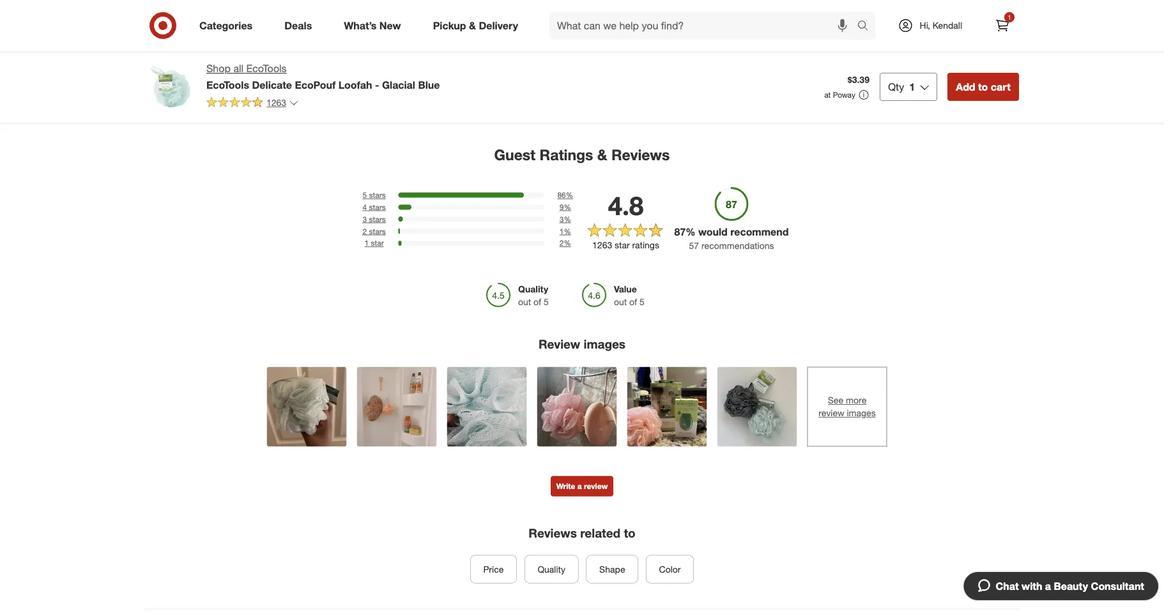 Task type: describe. For each thing, give the bounding box(es) containing it.
1263 star ratings
[[593, 240, 660, 251]]

poway
[[834, 90, 856, 100]]

deals
[[285, 19, 312, 32]]

sponsored inside 'naturium the brightener vitamin c brightening body wash - 16.9 fl oz sponsored'
[[414, 47, 451, 56]]

stars for 3 stars
[[369, 215, 386, 224]]

guest
[[495, 146, 536, 164]]

at poway
[[825, 90, 856, 100]]

with inside $14.99 being frenshe hair, body & linen mist body spray with essential oils - lavender cloud - 5 fl oz
[[805, 36, 821, 47]]

perfume
[[597, 47, 631, 58]]

4 sponsored from the left
[[544, 47, 582, 56]]

hi,
[[920, 20, 931, 31]]

reviews related to
[[529, 527, 636, 541]]

recommend
[[731, 226, 789, 238]]

9
[[560, 202, 564, 212]]

0 vertical spatial images
[[584, 337, 626, 352]]

smoother
[[210, 13, 249, 25]]

ratings
[[540, 146, 594, 164]]

oz inside "naturium the glow getter multi-oil hydrating body wash - 16.9 fl oz sponsored"
[[1017, 36, 1026, 47]]

fl inside $15.99 naturium the smoother glycolic acid exfoliating body wash - 16.9 fl oz sponsored
[[227, 36, 231, 47]]

beauty
[[1055, 581, 1089, 593]]

5 inside "value out of 5"
[[640, 297, 645, 308]]

getter
[[935, 25, 961, 36]]

- inside $15.69 naturium the perfector salicylic acid skin smoothing body wash - 16.9 fl oz
[[769, 36, 772, 47]]

2 stars
[[363, 227, 386, 236]]

images inside see more review images
[[847, 408, 876, 419]]

1263 link
[[207, 96, 299, 111]]

5 stars
[[363, 190, 386, 200]]

to inside button
[[979, 81, 989, 93]]

wash inside "naturium the glow getter multi-oil hydrating body wash - 16.9 fl oz sponsored"
[[959, 36, 981, 47]]

$11.19 mix:bar glass rose hair & body mist - clean, vegan, cruelty-free body spray & hair perfume for women - 5 fl oz
[[544, 2, 647, 69]]

c
[[446, 25, 452, 36]]

spray inside $14.99 being frenshe hair, body & linen mist body spray with essential oils - lavender cloud - 5 fl oz
[[881, 25, 904, 36]]

ecopouf
[[295, 79, 336, 91]]

sponsored inside $15.99 naturium the smoother glycolic acid exfoliating body wash - 16.9 fl oz sponsored
[[153, 47, 191, 56]]

pickup & delivery
[[433, 19, 519, 32]]

wash inside 'naturium the brightener vitamin c brightening body wash - 16.9 fl oz sponsored'
[[437, 36, 459, 47]]

oz inside "$11.19 mix:bar glass rose hair & body mist - clean, vegan, cruelty-free body spray & hair perfume for women - 5 fl oz"
[[598, 58, 607, 69]]

the
[[297, 36, 310, 47]]

skin
[[730, 25, 747, 36]]

acid for wash
[[187, 25, 205, 36]]

review for write a review
[[584, 482, 608, 492]]

categories
[[199, 19, 253, 32]]

what's new link
[[333, 12, 417, 40]]

the inside 'naturium the brightener vitamin c brightening body wash - 16.9 fl oz sponsored'
[[453, 13, 468, 25]]

fl inside $15.69 naturium the perfector salicylic acid skin smoothing body wash - 16.9 fl oz
[[694, 47, 699, 58]]

consultant
[[1092, 581, 1145, 593]]

1 %
[[560, 227, 571, 236]]

mix:bar
[[544, 13, 580, 25]]

$14.99
[[805, 2, 832, 13]]

fine'ry body mist fragrance spray - sweet on the outside - 5.07 fl oz
[[283, 13, 383, 58]]

hydrating
[[999, 25, 1038, 36]]

stars for 2 stars
[[369, 227, 386, 236]]

- inside shop all ecotools ecotools delicate ecopouf loofah - glacial blue
[[375, 79, 379, 91]]

chat with a beauty consultant button
[[964, 572, 1160, 602]]

1263 for 1263 star ratings
[[593, 240, 613, 251]]

would
[[699, 226, 728, 238]]

guest review image 6 of 12, zoom in image
[[718, 367, 798, 447]]

smoothing
[[675, 36, 718, 47]]

1 link
[[989, 12, 1017, 40]]

naturium the brightener vitamin c brightening body wash - 16.9 fl oz sponsored
[[414, 13, 513, 56]]

1 for 1
[[1008, 13, 1012, 21]]

brightening
[[455, 25, 501, 36]]

& inside $14.99 being frenshe hair, body & linen mist body spray with essential oils - lavender cloud - 5 fl oz
[[805, 25, 811, 36]]

body inside fine'ry body mist fragrance spray - sweet on the outside - 5.07 fl oz
[[313, 13, 334, 25]]

0 horizontal spatial reviews
[[529, 527, 577, 541]]

5 sponsored from the left
[[675, 47, 712, 56]]

out for quality out of 5
[[519, 297, 531, 308]]

2 for 2 stars
[[363, 227, 367, 236]]

add to cart
[[957, 81, 1011, 93]]

women
[[544, 58, 575, 69]]

review images
[[539, 337, 626, 352]]

1 star
[[365, 239, 384, 248]]

write
[[557, 482, 576, 492]]

1 right qty
[[910, 81, 916, 93]]

what's
[[344, 19, 377, 32]]

oil
[[986, 25, 997, 36]]

9 %
[[560, 202, 571, 212]]

kendall
[[933, 20, 963, 31]]

of for value
[[630, 297, 638, 308]]

3 for 3 stars
[[363, 215, 367, 224]]

glass
[[582, 13, 605, 25]]

value out of 5
[[614, 284, 645, 308]]

1263 for 1263
[[267, 97, 287, 108]]

acid for body
[[710, 25, 728, 36]]

more
[[847, 395, 867, 406]]

5 inside quality out of 5
[[544, 297, 549, 308]]

recommendations
[[702, 240, 775, 251]]

oz inside $15.99 naturium the smoother glycolic acid exfoliating body wash - 16.9 fl oz sponsored
[[234, 36, 243, 47]]

perfector
[[731, 13, 768, 25]]

all
[[234, 62, 244, 75]]

1 vertical spatial ecotools
[[207, 79, 249, 91]]

1 horizontal spatial reviews
[[612, 146, 670, 164]]

with inside button
[[1022, 581, 1043, 593]]

body inside 'naturium the brightener vitamin c brightening body wash - 16.9 fl oz sponsored'
[[414, 36, 435, 47]]

3 stars
[[363, 215, 386, 224]]

linen
[[813, 25, 835, 36]]

glacial
[[382, 79, 416, 91]]

% for 86
[[566, 190, 574, 200]]

57
[[690, 240, 699, 251]]

shop all ecotools ecotools delicate ecopouf loofah - glacial blue
[[207, 62, 440, 91]]

pickup
[[433, 19, 466, 32]]

oils
[[862, 36, 878, 47]]

$15.69
[[675, 2, 701, 13]]

for
[[633, 47, 644, 58]]

multi-
[[963, 25, 986, 36]]

naturium inside $15.69 naturium the perfector salicylic acid skin smoothing body wash - 16.9 fl oz
[[675, 13, 711, 25]]

1 horizontal spatial a
[[1046, 581, 1052, 593]]

quality out of 5
[[519, 284, 549, 308]]

naturium inside 'naturium the brightener vitamin c brightening body wash - 16.9 fl oz sponsored'
[[414, 13, 450, 25]]

- right 'women'
[[577, 58, 581, 69]]

star for 1263
[[615, 240, 630, 251]]

related
[[581, 527, 621, 541]]

pickup & delivery link
[[422, 12, 535, 40]]

see more review images
[[819, 395, 876, 419]]

write a review button
[[551, 477, 614, 497]]

vegan,
[[544, 36, 571, 47]]

- left 5.07
[[346, 36, 350, 47]]

4.8
[[608, 190, 644, 221]]

oz inside $14.99 being frenshe hair, body & linen mist body spray with essential oils - lavender cloud - 5 fl oz
[[892, 47, 901, 58]]

star for 1
[[371, 239, 384, 248]]



Task type: vqa. For each thing, say whether or not it's contained in the screenshot.


Task type: locate. For each thing, give the bounding box(es) containing it.
fl inside 'naturium the brightener vitamin c brightening body wash - 16.9 fl oz sponsored'
[[488, 36, 492, 47]]

guest review image 5 of 12, zoom in image
[[628, 367, 707, 447]]

0 horizontal spatial to
[[624, 527, 636, 541]]

1 horizontal spatial spray
[[544, 47, 567, 58]]

chat with a beauty consultant
[[996, 581, 1145, 593]]

images right 'review'
[[584, 337, 626, 352]]

star down "2 stars"
[[371, 239, 384, 248]]

16.9 down categories
[[207, 36, 224, 47]]

- inside $15.99 naturium the smoother glycolic acid exfoliating body wash - 16.9 fl oz sponsored
[[201, 36, 204, 47]]

naturium right new
[[414, 13, 450, 25]]

0 horizontal spatial with
[[805, 36, 821, 47]]

sponsored down vitamin at the left top
[[414, 47, 451, 56]]

sponsored down "linen"
[[805, 47, 843, 56]]

- right 'cloud'
[[871, 47, 874, 58]]

3 the from the left
[[714, 13, 729, 25]]

oz right "oils"
[[892, 47, 901, 58]]

1 horizontal spatial 3
[[560, 215, 564, 224]]

brightener
[[470, 13, 513, 25]]

guest review image 2 of 12, zoom in image
[[357, 367, 437, 447]]

frenshe
[[831, 13, 863, 25]]

$11.19
[[544, 2, 571, 13]]

fl down categories
[[227, 36, 231, 47]]

% up 9 %
[[566, 190, 574, 200]]

1 vertical spatial 2
[[560, 239, 564, 248]]

16.9 down salicylic
[[675, 47, 692, 58]]

review
[[539, 337, 581, 352]]

hi, kendall
[[920, 20, 963, 31]]

qty 1
[[889, 81, 916, 93]]

5 inside $14.99 being frenshe hair, body & linen mist body spray with essential oils - lavender cloud - 5 fl oz
[[877, 47, 882, 58]]

sponsored inside "naturium the glow getter multi-oil hydrating body wash - 16.9 fl oz sponsored"
[[935, 47, 973, 56]]

of down quality at the top left of the page
[[534, 297, 542, 308]]

ecotools down 'shop' on the left of page
[[207, 79, 249, 91]]

4 wash from the left
[[959, 36, 981, 47]]

acid inside $15.99 naturium the smoother glycolic acid exfoliating body wash - 16.9 fl oz sponsored
[[187, 25, 205, 36]]

0 horizontal spatial 1263
[[267, 97, 287, 108]]

% down 86 %
[[564, 202, 571, 212]]

the inside "naturium the glow getter multi-oil hydrating body wash - 16.9 fl oz sponsored"
[[975, 13, 990, 25]]

$14.99 being frenshe hair, body & linen mist body spray with essential oils - lavender cloud - 5 fl oz
[[805, 2, 907, 58]]

outside
[[313, 36, 344, 47]]

qty
[[889, 81, 905, 93]]

with
[[805, 36, 821, 47], [1022, 581, 1043, 593]]

sweet
[[357, 25, 383, 36]]

1 vertical spatial images
[[847, 408, 876, 419]]

% up 1 %
[[564, 215, 571, 224]]

fl down cruelty-
[[590, 58, 595, 69]]

hair right rose
[[630, 13, 647, 25]]

blue
[[418, 79, 440, 91]]

add
[[957, 81, 976, 93]]

7 sponsored from the left
[[935, 47, 973, 56]]

fl down salicylic
[[694, 47, 699, 58]]

3 wash from the left
[[744, 36, 766, 47]]

star
[[371, 239, 384, 248], [615, 240, 630, 251]]

hair left perfume
[[578, 47, 594, 58]]

ratings
[[633, 240, 660, 251]]

4 the from the left
[[975, 13, 990, 25]]

16.9
[[207, 36, 224, 47], [468, 36, 485, 47], [989, 36, 1007, 47], [675, 47, 692, 58]]

- left 1 link
[[984, 36, 987, 47]]

naturium right the hi,
[[935, 13, 972, 25]]

to right the add
[[979, 81, 989, 93]]

1 inside 1 link
[[1008, 13, 1012, 21]]

oz down the free
[[598, 58, 607, 69]]

review right write
[[584, 482, 608, 492]]

87 % would recommend 57 recommendations
[[675, 226, 789, 251]]

% for 1
[[564, 227, 571, 236]]

wash down $15.99
[[176, 36, 198, 47]]

categories link
[[189, 12, 269, 40]]

1 horizontal spatial out
[[614, 297, 627, 308]]

% for 3
[[564, 215, 571, 224]]

out for value out of 5
[[614, 297, 627, 308]]

fl inside "naturium the glow getter multi-oil hydrating body wash - 16.9 fl oz sponsored"
[[1009, 36, 1014, 47]]

1263 right 2 %
[[593, 240, 613, 251]]

2 stars from the top
[[369, 202, 386, 212]]

16.9 inside "naturium the glow getter multi-oil hydrating body wash - 16.9 fl oz sponsored"
[[989, 36, 1007, 47]]

fl inside $14.99 being frenshe hair, body & linen mist body spray with essential oils - lavender cloud - 5 fl oz
[[884, 47, 889, 58]]

4
[[363, 202, 367, 212]]

new
[[380, 19, 401, 32]]

star left ratings
[[615, 240, 630, 251]]

color
[[660, 564, 681, 575]]

salicylic
[[675, 25, 707, 36]]

mist for mix:bar
[[576, 25, 593, 36]]

1 vertical spatial hair
[[578, 47, 594, 58]]

- right c
[[462, 36, 465, 47]]

of for quality
[[534, 297, 542, 308]]

1 horizontal spatial star
[[615, 240, 630, 251]]

1 vertical spatial a
[[1046, 581, 1052, 593]]

% inside 87 % would recommend 57 recommendations
[[686, 226, 696, 238]]

1 sponsored from the left
[[153, 47, 191, 56]]

review down the see in the bottom of the page
[[819, 408, 845, 419]]

stars for 5 stars
[[369, 190, 386, 200]]

2 naturium from the left
[[414, 13, 450, 25]]

review for see more review images
[[819, 408, 845, 419]]

- left sweet
[[351, 25, 355, 36]]

2 the from the left
[[453, 13, 468, 25]]

naturium the glow getter multi-oil hydrating body wash - 16.9 fl oz sponsored
[[935, 13, 1038, 56]]

out inside "value out of 5"
[[614, 297, 627, 308]]

body inside "naturium the glow getter multi-oil hydrating body wash - 16.9 fl oz sponsored"
[[935, 36, 956, 47]]

the left glow
[[975, 13, 990, 25]]

cloud
[[845, 47, 868, 58]]

at
[[825, 90, 831, 100]]

shape
[[600, 564, 626, 575]]

fine'ry
[[283, 13, 310, 25]]

$15.69 naturium the perfector salicylic acid skin smoothing body wash - 16.9 fl oz
[[675, 2, 772, 58]]

stars up 1 star
[[369, 227, 386, 236]]

- right skin
[[769, 36, 772, 47]]

0 vertical spatial to
[[979, 81, 989, 93]]

lavender
[[805, 47, 842, 58]]

sponsored down getter
[[935, 47, 973, 56]]

value
[[614, 284, 637, 295]]

0 horizontal spatial 3
[[363, 215, 367, 224]]

oz right oil
[[1017, 36, 1026, 47]]

- right "oils"
[[880, 36, 884, 47]]

mist inside $14.99 being frenshe hair, body & linen mist body spray with essential oils - lavender cloud - 5 fl oz
[[837, 25, 855, 36]]

fl down delivery
[[488, 36, 492, 47]]

the inside $15.69 naturium the perfector salicylic acid skin smoothing body wash - 16.9 fl oz
[[714, 13, 729, 25]]

to right related
[[624, 527, 636, 541]]

0 vertical spatial hair
[[630, 13, 647, 25]]

vitamin
[[414, 25, 443, 36]]

5.07
[[352, 36, 370, 47]]

cart
[[991, 81, 1011, 93]]

oz inside fine'ry body mist fragrance spray - sweet on the outside - 5.07 fl oz
[[283, 47, 293, 58]]

2 3 from the left
[[560, 215, 564, 224]]

5 up 4
[[363, 190, 367, 200]]

oz
[[234, 36, 243, 47], [495, 36, 504, 47], [1017, 36, 1026, 47], [283, 47, 293, 58], [702, 47, 711, 58], [892, 47, 901, 58], [598, 58, 607, 69]]

out down value
[[614, 297, 627, 308]]

% down 1 %
[[564, 239, 571, 248]]

- inside 'naturium the brightener vitamin c brightening body wash - 16.9 fl oz sponsored'
[[462, 36, 465, 47]]

color button
[[646, 556, 694, 584]]

a right write
[[578, 482, 582, 492]]

1 for 1 star
[[365, 239, 369, 248]]

wash
[[176, 36, 198, 47], [437, 36, 459, 47], [744, 36, 766, 47], [959, 36, 981, 47]]

0 horizontal spatial 2
[[363, 227, 367, 236]]

1263 down delicate
[[267, 97, 287, 108]]

price
[[484, 564, 504, 575]]

image of ecotools delicate ecopouf loofah - glacial blue image
[[145, 61, 196, 113]]

reviews
[[612, 146, 670, 164], [529, 527, 577, 541]]

1 horizontal spatial images
[[847, 408, 876, 419]]

wash down pickup
[[437, 36, 459, 47]]

glow
[[992, 13, 1013, 25]]

naturium inside "naturium the glow getter multi-oil hydrating body wash - 16.9 fl oz sponsored"
[[935, 13, 972, 25]]

1 horizontal spatial review
[[819, 408, 845, 419]]

images down more
[[847, 408, 876, 419]]

0 vertical spatial ecotools
[[246, 62, 287, 75]]

1 vertical spatial to
[[624, 527, 636, 541]]

fl inside fine'ry body mist fragrance spray - sweet on the outside - 5.07 fl oz
[[372, 36, 377, 47]]

sponsored up 'women'
[[544, 47, 582, 56]]

the inside $15.99 naturium the smoother glycolic acid exfoliating body wash - 16.9 fl oz sponsored
[[192, 13, 207, 25]]

acid left skin
[[710, 25, 728, 36]]

% down 3 %
[[564, 227, 571, 236]]

2 %
[[560, 239, 571, 248]]

0 vertical spatial review
[[819, 408, 845, 419]]

stars up 4 stars
[[369, 190, 386, 200]]

2 out from the left
[[614, 297, 627, 308]]

out inside quality out of 5
[[519, 297, 531, 308]]

fl right 5.07
[[372, 36, 377, 47]]

mist inside "$11.19 mix:bar glass rose hair & body mist - clean, vegan, cruelty-free body spray & hair perfume for women - 5 fl oz"
[[576, 25, 593, 36]]

wash inside $15.69 naturium the perfector salicylic acid skin smoothing body wash - 16.9 fl oz
[[744, 36, 766, 47]]

body inside $15.99 naturium the smoother glycolic acid exfoliating body wash - 16.9 fl oz sponsored
[[153, 36, 174, 47]]

2 acid from the left
[[710, 25, 728, 36]]

0 horizontal spatial images
[[584, 337, 626, 352]]

oz inside 'naturium the brightener vitamin c brightening body wash - 16.9 fl oz sponsored'
[[495, 36, 504, 47]]

2 down 1 %
[[560, 239, 564, 248]]

6 sponsored from the left
[[805, 47, 843, 56]]

86
[[558, 190, 566, 200]]

16.9 down pickup & delivery
[[468, 36, 485, 47]]

guest ratings & reviews
[[495, 146, 670, 164]]

spray down the mix:bar
[[544, 47, 567, 58]]

16.9 inside $15.69 naturium the perfector salicylic acid skin smoothing body wash - 16.9 fl oz
[[675, 47, 692, 58]]

$3.39
[[848, 74, 870, 85]]

16.9 down glow
[[989, 36, 1007, 47]]

loofah
[[339, 79, 372, 91]]

ecotools
[[246, 62, 287, 75], [207, 79, 249, 91]]

5 down cruelty-
[[583, 58, 588, 69]]

oz down delivery
[[495, 36, 504, 47]]

review inside write a review button
[[584, 482, 608, 492]]

1 vertical spatial review
[[584, 482, 608, 492]]

% for 87
[[686, 226, 696, 238]]

2 of from the left
[[630, 297, 638, 308]]

ecotools up delicate
[[246, 62, 287, 75]]

the left skin
[[714, 13, 729, 25]]

sponsored down salicylic
[[675, 47, 712, 56]]

wash left oil
[[959, 36, 981, 47]]

body inside $15.69 naturium the perfector salicylic acid skin smoothing body wash - 16.9 fl oz
[[721, 36, 742, 47]]

spray inside fine'ry body mist fragrance spray - sweet on the outside - 5.07 fl oz
[[326, 25, 349, 36]]

$15.99 naturium the smoother glycolic acid exfoliating body wash - 16.9 fl oz sponsored
[[153, 2, 249, 56]]

mist inside fine'ry body mist fragrance spray - sweet on the outside - 5.07 fl oz
[[336, 13, 353, 25]]

2 wash from the left
[[437, 36, 459, 47]]

of inside quality out of 5
[[534, 297, 542, 308]]

1 vertical spatial 1263
[[593, 240, 613, 251]]

1 vertical spatial with
[[1022, 581, 1043, 593]]

1 horizontal spatial hair
[[630, 13, 647, 25]]

5 inside "$11.19 mix:bar glass rose hair & body mist - clean, vegan, cruelty-free body spray & hair perfume for women - 5 fl oz"
[[583, 58, 588, 69]]

rose
[[607, 13, 628, 25]]

5 down quality at the top left of the page
[[544, 297, 549, 308]]

2 sponsored from the left
[[283, 47, 321, 56]]

of down value
[[630, 297, 638, 308]]

fl right oil
[[1009, 36, 1014, 47]]

0 horizontal spatial out
[[519, 297, 531, 308]]

% for 9
[[564, 202, 571, 212]]

1 horizontal spatial with
[[1022, 581, 1043, 593]]

oz left the
[[283, 47, 293, 58]]

16.9 inside $15.99 naturium the smoother glycolic acid exfoliating body wash - 16.9 fl oz sponsored
[[207, 36, 224, 47]]

1 of from the left
[[534, 297, 542, 308]]

the right c
[[453, 13, 468, 25]]

3 down 4
[[363, 215, 367, 224]]

$15.99
[[153, 2, 180, 13]]

spray right "oils"
[[881, 25, 904, 36]]

0 horizontal spatial hair
[[578, 47, 594, 58]]

4 stars from the top
[[369, 227, 386, 236]]

out down quality at the top left of the page
[[519, 297, 531, 308]]

0 vertical spatial with
[[805, 36, 821, 47]]

stars down 4 stars
[[369, 215, 386, 224]]

% up 57
[[686, 226, 696, 238]]

wash down perfector
[[744, 36, 766, 47]]

1 horizontal spatial 2
[[560, 239, 564, 248]]

0 vertical spatial reviews
[[612, 146, 670, 164]]

what's new
[[344, 19, 401, 32]]

guest review image 4 of 12, zoom in image
[[537, 367, 617, 447]]

quality
[[519, 284, 549, 295]]

0 vertical spatial 1263
[[267, 97, 287, 108]]

0 horizontal spatial star
[[371, 239, 384, 248]]

stars for 4 stars
[[369, 202, 386, 212]]

guest review image 3 of 12, zoom in image
[[447, 367, 527, 447]]

3 stars from the top
[[369, 215, 386, 224]]

0 horizontal spatial spray
[[326, 25, 349, 36]]

1 for 1 %
[[560, 227, 564, 236]]

0 vertical spatial a
[[578, 482, 582, 492]]

0 vertical spatial 2
[[363, 227, 367, 236]]

3 sponsored from the left
[[414, 47, 451, 56]]

2 for 2 %
[[560, 239, 564, 248]]

stars down 5 stars at the top left of the page
[[369, 202, 386, 212]]

quality
[[538, 564, 566, 575]]

sponsored down the fragrance on the left top of page
[[283, 47, 321, 56]]

with down being
[[805, 36, 821, 47]]

cruelty-
[[573, 36, 606, 47]]

fl right "oils"
[[884, 47, 889, 58]]

reviews up quality
[[529, 527, 577, 541]]

% for 2
[[564, 239, 571, 248]]

- inside "naturium the glow getter multi-oil hydrating body wash - 16.9 fl oz sponsored"
[[984, 36, 987, 47]]

1 naturium from the left
[[153, 13, 190, 25]]

1 horizontal spatial 1263
[[593, 240, 613, 251]]

3 for 3 %
[[560, 215, 564, 224]]

2 horizontal spatial spray
[[881, 25, 904, 36]]

2 up 1 star
[[363, 227, 367, 236]]

0 horizontal spatial a
[[578, 482, 582, 492]]

%
[[566, 190, 574, 200], [564, 202, 571, 212], [564, 215, 571, 224], [686, 226, 696, 238], [564, 227, 571, 236], [564, 239, 571, 248]]

hair,
[[865, 13, 883, 25]]

being
[[805, 13, 828, 25]]

naturium up smoothing
[[675, 13, 711, 25]]

- left the clean,
[[595, 25, 599, 36]]

1 horizontal spatial acid
[[710, 25, 728, 36]]

1 horizontal spatial to
[[979, 81, 989, 93]]

1 3 from the left
[[363, 215, 367, 224]]

mist
[[336, 13, 353, 25], [576, 25, 593, 36], [837, 25, 855, 36]]

of inside "value out of 5"
[[630, 297, 638, 308]]

1 vertical spatial reviews
[[529, 527, 577, 541]]

oz down categories
[[234, 36, 243, 47]]

3 naturium from the left
[[675, 13, 711, 25]]

1 acid from the left
[[187, 25, 205, 36]]

mist for being
[[837, 25, 855, 36]]

0 horizontal spatial acid
[[187, 25, 205, 36]]

quality button
[[525, 556, 579, 584]]

reviews up 4.8
[[612, 146, 670, 164]]

to
[[979, 81, 989, 93], [624, 527, 636, 541]]

delivery
[[479, 19, 519, 32]]

What can we help you find? suggestions appear below search field
[[550, 12, 861, 40]]

review inside see more review images
[[819, 408, 845, 419]]

spray inside "$11.19 mix:bar glass rose hair & body mist - clean, vegan, cruelty-free body spray & hair perfume for women - 5 fl oz"
[[544, 47, 567, 58]]

price button
[[471, 556, 517, 584]]

1 horizontal spatial mist
[[576, 25, 593, 36]]

0 horizontal spatial review
[[584, 482, 608, 492]]

spray left 5.07
[[326, 25, 349, 36]]

86 %
[[558, 190, 574, 200]]

16.9 inside 'naturium the brightener vitamin c brightening body wash - 16.9 fl oz sponsored'
[[468, 36, 485, 47]]

with right chat
[[1022, 581, 1043, 593]]

acid right glycolic
[[187, 25, 205, 36]]

4 naturium from the left
[[935, 13, 972, 25]]

1 stars from the top
[[369, 190, 386, 200]]

write a review
[[557, 482, 608, 492]]

acid inside $15.69 naturium the perfector salicylic acid skin smoothing body wash - 16.9 fl oz
[[710, 25, 728, 36]]

1 horizontal spatial of
[[630, 297, 638, 308]]

0 horizontal spatial mist
[[336, 13, 353, 25]]

1 wash from the left
[[176, 36, 198, 47]]

wash inside $15.99 naturium the smoother glycolic acid exfoliating body wash - 16.9 fl oz sponsored
[[176, 36, 198, 47]]

3
[[363, 215, 367, 224], [560, 215, 564, 224]]

oz inside $15.69 naturium the perfector salicylic acid skin smoothing body wash - 16.9 fl oz
[[702, 47, 711, 58]]

- left exfoliating on the left of page
[[201, 36, 204, 47]]

2 horizontal spatial mist
[[837, 25, 855, 36]]

guest review image 1 of 12, zoom in image
[[267, 367, 347, 447]]

clean,
[[601, 25, 627, 36]]

1 up hydrating at right
[[1008, 13, 1012, 21]]

1 down "2 stars"
[[365, 239, 369, 248]]

sponsored down glycolic
[[153, 47, 191, 56]]

fl inside "$11.19 mix:bar glass rose hair & body mist - clean, vegan, cruelty-free body spray & hair perfume for women - 5 fl oz"
[[590, 58, 595, 69]]

1 up 2 %
[[560, 227, 564, 236]]

see
[[828, 395, 844, 406]]

hair
[[630, 13, 647, 25], [578, 47, 594, 58]]

1 the from the left
[[192, 13, 207, 25]]

sponsored
[[153, 47, 191, 56], [283, 47, 321, 56], [414, 47, 451, 56], [544, 47, 582, 56], [675, 47, 712, 56], [805, 47, 843, 56], [935, 47, 973, 56]]

0 horizontal spatial of
[[534, 297, 542, 308]]

acid
[[187, 25, 205, 36], [710, 25, 728, 36]]

5 right 'cloud'
[[877, 47, 882, 58]]

5 down ratings
[[640, 297, 645, 308]]

&
[[469, 19, 476, 32], [544, 25, 550, 36], [805, 25, 811, 36], [570, 47, 575, 58], [598, 146, 608, 164]]

chat
[[996, 581, 1020, 593]]

naturium inside $15.99 naturium the smoother glycolic acid exfoliating body wash - 16.9 fl oz sponsored
[[153, 13, 190, 25]]

a left beauty
[[1046, 581, 1052, 593]]

naturium
[[153, 13, 190, 25], [414, 13, 450, 25], [675, 13, 711, 25], [935, 13, 972, 25]]

naturium left categories
[[153, 13, 190, 25]]

glycolic
[[153, 25, 185, 36]]

oz down what can we help you find? suggestions appear below 'search field'
[[702, 47, 711, 58]]

deals link
[[274, 12, 328, 40]]

the left smoother
[[192, 13, 207, 25]]

1 out from the left
[[519, 297, 531, 308]]

- left glacial
[[375, 79, 379, 91]]

3 down 9
[[560, 215, 564, 224]]



